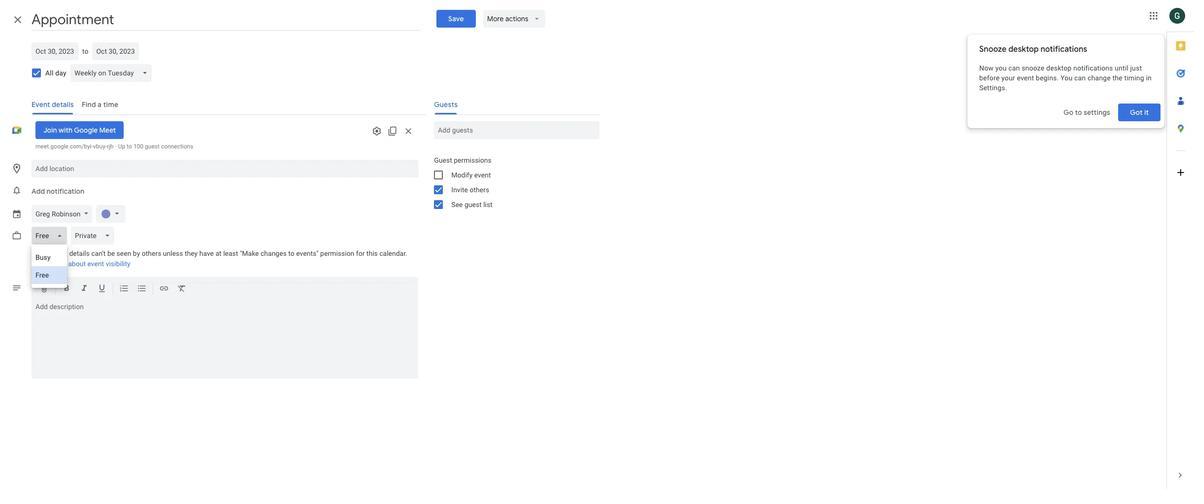 Task type: describe. For each thing, give the bounding box(es) containing it.
group containing guest permissions
[[427, 153, 600, 212]]

underline image
[[97, 283, 107, 295]]

desktop inside now you can snooze desktop notifications until just before your event begins. you can change the timing in settings.
[[1047, 64, 1072, 72]]

snooze
[[980, 44, 1007, 54]]

this
[[32, 249, 45, 257]]

notifications inside now you can snooze desktop notifications until just before your event begins. you can change the timing in settings.
[[1074, 64, 1114, 72]]

greg robinson
[[35, 210, 81, 218]]

all day
[[45, 69, 66, 77]]

just
[[1131, 64, 1143, 72]]

have
[[199, 249, 214, 257]]

End date text field
[[96, 45, 135, 57]]

up
[[118, 143, 125, 150]]

the
[[1113, 74, 1123, 82]]

visibility
[[106, 260, 130, 268]]

0 horizontal spatial guest
[[145, 143, 160, 150]]

details
[[69, 249, 90, 257]]

bold image
[[62, 283, 71, 295]]

your
[[1002, 74, 1016, 82]]

Title text field
[[32, 9, 421, 31]]

now
[[980, 64, 994, 72]]

seen
[[117, 249, 131, 257]]

invite
[[452, 186, 468, 194]]

see guest list
[[452, 201, 493, 209]]

snooze desktop notifications heading
[[980, 43, 1154, 55]]

guest
[[434, 156, 452, 164]]

1 horizontal spatial can
[[1075, 74, 1087, 82]]

Start date text field
[[35, 45, 74, 57]]

greg
[[35, 210, 50, 218]]

event inside this event's details can't be seen by others unless they have at least "make changes to events" permission for this calendar. learn more about event visibility
[[87, 260, 104, 268]]

bulleted list image
[[137, 283, 147, 295]]

by
[[133, 249, 140, 257]]

others inside this event's details can't be seen by others unless they have at least "make changes to events" permission for this calendar. learn more about event visibility
[[142, 249, 161, 257]]

snooze
[[1023, 64, 1045, 72]]

1 vertical spatial to
[[127, 143, 132, 150]]

meet.google.com/byi-
[[35, 143, 93, 150]]

100
[[134, 143, 144, 150]]

permission
[[320, 249, 355, 257]]

now you can snooze desktop notifications until just before your event begins. you can change the timing in settings.
[[980, 64, 1153, 92]]

numbered list image
[[119, 283, 129, 295]]

more
[[51, 260, 66, 268]]

snooze desktop notifications alert dialog
[[968, 35, 1165, 128]]

settings.
[[980, 84, 1008, 92]]

rjh
[[107, 143, 114, 150]]

list
[[484, 201, 493, 209]]

1 option from the top
[[32, 248, 67, 266]]

Description text field
[[32, 303, 419, 377]]

save button
[[437, 10, 476, 28]]

for
[[356, 249, 365, 257]]

desktop inside heading
[[1009, 44, 1039, 54]]

join with google meet
[[43, 126, 116, 135]]

arrow_drop_down
[[533, 14, 542, 23]]

events"
[[296, 249, 319, 257]]

guest inside group
[[465, 201, 482, 209]]

actions
[[506, 14, 529, 23]]

0 horizontal spatial can
[[1009, 64, 1021, 72]]

least
[[223, 249, 238, 257]]

save
[[449, 14, 464, 23]]

to inside this event's details can't be seen by others unless they have at least "make changes to events" permission for this calendar. learn more about event visibility
[[289, 249, 295, 257]]

before
[[980, 74, 1000, 82]]

show as list box
[[32, 245, 67, 288]]

at
[[216, 249, 222, 257]]



Task type: locate. For each thing, give the bounding box(es) containing it.
group
[[427, 153, 600, 212]]

event
[[1018, 74, 1035, 82], [475, 171, 491, 179], [87, 260, 104, 268]]

Guests text field
[[438, 121, 596, 139]]

·
[[115, 143, 117, 150]]

0 vertical spatial guest
[[145, 143, 160, 150]]

1 vertical spatial event
[[475, 171, 491, 179]]

1 vertical spatial notifications
[[1074, 64, 1114, 72]]

vbuy-
[[93, 143, 107, 150]]

0 vertical spatial can
[[1009, 64, 1021, 72]]

insert link image
[[159, 283, 169, 295]]

desktop
[[1009, 44, 1039, 54], [1047, 64, 1072, 72]]

0 horizontal spatial to
[[82, 47, 88, 55]]

begins.
[[1037, 74, 1060, 82]]

event down snooze
[[1018, 74, 1035, 82]]

learn more about event visibility link
[[32, 260, 130, 268]]

about
[[68, 260, 86, 268]]

1 horizontal spatial event
[[475, 171, 491, 179]]

0 horizontal spatial desktop
[[1009, 44, 1039, 54]]

add notification button
[[28, 179, 88, 203]]

1 horizontal spatial to
[[127, 143, 132, 150]]

timing
[[1125, 74, 1145, 82]]

permissions
[[454, 156, 492, 164]]

desktop up snooze
[[1009, 44, 1039, 54]]

desktop up you
[[1047, 64, 1072, 72]]

google
[[74, 126, 98, 135]]

invite others
[[452, 186, 490, 194]]

calendar.
[[380, 249, 408, 257]]

this
[[367, 249, 378, 257]]

0 vertical spatial others
[[470, 186, 490, 194]]

you
[[1061, 74, 1073, 82]]

guest permissions
[[434, 156, 492, 164]]

to left "events""
[[289, 249, 295, 257]]

notifications
[[1041, 44, 1088, 54], [1074, 64, 1114, 72]]

remove formatting image
[[177, 283, 187, 295]]

day
[[55, 69, 66, 77]]

can up your
[[1009, 64, 1021, 72]]

others
[[470, 186, 490, 194], [142, 249, 161, 257]]

guest right 100
[[145, 143, 160, 150]]

others inside group
[[470, 186, 490, 194]]

change
[[1088, 74, 1112, 82]]

1 vertical spatial guest
[[465, 201, 482, 209]]

event's
[[46, 249, 68, 257]]

modify event
[[452, 171, 491, 179]]

can right you
[[1075, 74, 1087, 82]]

0 horizontal spatial event
[[87, 260, 104, 268]]

connections
[[161, 143, 193, 150]]

be
[[107, 249, 115, 257]]

2 horizontal spatial event
[[1018, 74, 1035, 82]]

event down 'permissions'
[[475, 171, 491, 179]]

0 vertical spatial desktop
[[1009, 44, 1039, 54]]

modify
[[452, 171, 473, 179]]

join with google meet link
[[35, 121, 124, 139]]

2 vertical spatial to
[[289, 249, 295, 257]]

option
[[32, 248, 67, 266], [32, 266, 67, 284]]

1 vertical spatial can
[[1075, 74, 1087, 82]]

Location text field
[[35, 160, 415, 177]]

2 horizontal spatial to
[[289, 249, 295, 257]]

snooze desktop notifications
[[980, 44, 1088, 54]]

you
[[996, 64, 1007, 72]]

guest
[[145, 143, 160, 150], [465, 201, 482, 209]]

unless
[[163, 249, 183, 257]]

others up see guest list
[[470, 186, 490, 194]]

italic image
[[79, 283, 89, 295]]

None field
[[70, 64, 156, 82], [32, 227, 71, 245], [71, 227, 118, 245], [70, 64, 156, 82], [32, 227, 71, 245], [71, 227, 118, 245]]

meet.google.com/byi-vbuy-rjh · up to 100 guest connections
[[35, 143, 193, 150]]

guest left the list
[[465, 201, 482, 209]]

formatting options toolbar
[[32, 277, 419, 301]]

add
[[32, 187, 45, 196]]

all
[[45, 69, 54, 77]]

learn
[[32, 260, 49, 268]]

1 vertical spatial desktop
[[1047, 64, 1072, 72]]

1 vertical spatial others
[[142, 249, 161, 257]]

to right up
[[127, 143, 132, 150]]

notifications up now you can snooze desktop notifications until just before your event begins. you can change the timing in settings.
[[1041, 44, 1088, 54]]

to right start date text field
[[82, 47, 88, 55]]

1 horizontal spatial guest
[[465, 201, 482, 209]]

notifications up "change"
[[1074, 64, 1114, 72]]

0 vertical spatial event
[[1018, 74, 1035, 82]]

until
[[1116, 64, 1129, 72]]

event down can't
[[87, 260, 104, 268]]

see
[[452, 201, 463, 209]]

more
[[488, 14, 504, 23]]

0 vertical spatial notifications
[[1041, 44, 1088, 54]]

others right 'by'
[[142, 249, 161, 257]]

join
[[43, 126, 57, 135]]

1 horizontal spatial others
[[470, 186, 490, 194]]

0 horizontal spatial others
[[142, 249, 161, 257]]

1 horizontal spatial desktop
[[1047, 64, 1072, 72]]

notifications inside heading
[[1041, 44, 1088, 54]]

more actions arrow_drop_down
[[488, 14, 542, 23]]

can't
[[91, 249, 106, 257]]

add notification
[[32, 187, 84, 196]]

"make
[[240, 249, 259, 257]]

event inside now you can snooze desktop notifications until just before your event begins. you can change the timing in settings.
[[1018, 74, 1035, 82]]

they
[[185, 249, 198, 257]]

to
[[82, 47, 88, 55], [127, 143, 132, 150], [289, 249, 295, 257]]

robinson
[[52, 210, 81, 218]]

2 vertical spatial event
[[87, 260, 104, 268]]

this event's details can't be seen by others unless they have at least "make changes to events" permission for this calendar. learn more about event visibility
[[32, 249, 408, 268]]

in
[[1147, 74, 1153, 82]]

2 option from the top
[[32, 266, 67, 284]]

changes
[[261, 249, 287, 257]]

0 vertical spatial to
[[82, 47, 88, 55]]

with
[[59, 126, 73, 135]]

can
[[1009, 64, 1021, 72], [1075, 74, 1087, 82]]

tab list
[[1168, 32, 1195, 461]]

notification
[[47, 187, 84, 196]]

meet
[[99, 126, 116, 135]]



Task type: vqa. For each thing, say whether or not it's contained in the screenshot.
25
no



